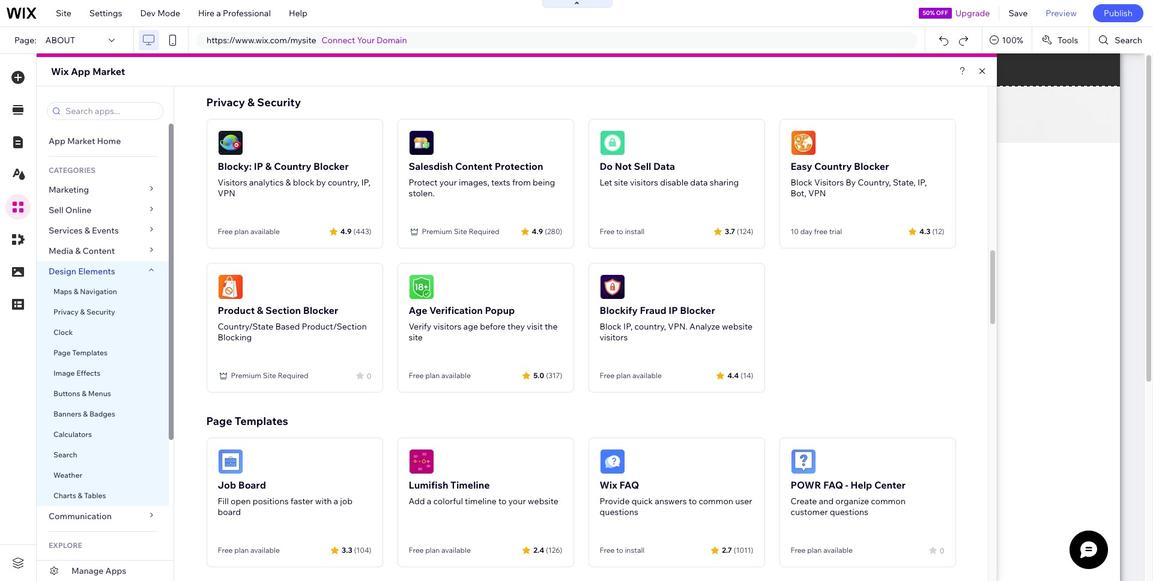 Task type: locate. For each thing, give the bounding box(es) containing it.
0 vertical spatial free to install
[[600, 227, 645, 236]]

do not sell data  logo image
[[600, 130, 625, 156]]

1 vpn from the left
[[218, 188, 235, 199]]

1 horizontal spatial block
[[791, 177, 812, 188]]

0 vertical spatial templates
[[72, 348, 107, 357]]

common inside wix faq provide quick answers to common user questions
[[699, 496, 733, 507]]

content
[[455, 160, 492, 172], [83, 246, 115, 256]]

vpn down blocky:
[[218, 188, 235, 199]]

0 vertical spatial required
[[469, 227, 499, 236]]

0 vertical spatial page
[[53, 348, 71, 357]]

0 vertical spatial wix
[[51, 65, 69, 77]]

page templates up image effects
[[53, 348, 109, 357]]

fill
[[218, 496, 229, 507]]

2 faq from the left
[[823, 479, 843, 491]]

plan for job
[[234, 546, 249, 555]]

plan for blockify
[[616, 371, 631, 380]]

categories
[[49, 166, 96, 175]]

0 vertical spatial site
[[614, 177, 628, 188]]

questions inside wix faq provide quick answers to common user questions
[[600, 507, 638, 518]]

1 horizontal spatial site
[[614, 177, 628, 188]]

blocky: ip & country blocker logo image
[[218, 130, 243, 156]]

website up "2.4"
[[528, 496, 558, 507]]

1 4.9 from the left
[[340, 227, 352, 236]]

app up categories
[[49, 136, 65, 147]]

0 horizontal spatial your
[[439, 177, 457, 188]]

age
[[409, 304, 427, 316]]

search
[[1115, 35, 1142, 46], [53, 450, 77, 459]]

free down board on the left bottom of page
[[218, 546, 233, 555]]

visitors
[[630, 177, 658, 188], [433, 321, 461, 332], [600, 332, 628, 343]]

premium down blocking
[[231, 371, 261, 380]]

premium site required down blocking
[[231, 371, 308, 380]]

available down age
[[441, 371, 471, 380]]

1 vertical spatial wix
[[600, 479, 617, 491]]

0 horizontal spatial site
[[409, 332, 423, 343]]

0 vertical spatial sell
[[634, 160, 651, 172]]

1 faq from the left
[[619, 479, 639, 491]]

(1011)
[[734, 546, 753, 555]]

0 vertical spatial content
[[455, 160, 492, 172]]

free plan available for verify
[[409, 371, 471, 380]]

site right let on the top right of page
[[614, 177, 628, 188]]

page up job board logo
[[206, 414, 232, 428]]

site down based
[[263, 371, 276, 380]]

0 horizontal spatial page
[[53, 348, 71, 357]]

blocker inside "product & section blocker country/state based product/section blocking"
[[303, 304, 338, 316]]

1 horizontal spatial page
[[206, 414, 232, 428]]

blockify fraud ip blocker logo image
[[600, 274, 625, 300]]

blocker inside blocky: ip & country blocker visitors analytics & block by country, ip, vpn
[[314, 160, 349, 172]]

1 vertical spatial premium site required
[[231, 371, 308, 380]]

templates inside page templates link
[[72, 348, 107, 357]]

0 horizontal spatial premium
[[231, 371, 261, 380]]

1 vertical spatial ip
[[669, 304, 678, 316]]

free right (317)
[[600, 371, 615, 380]]

site up about
[[56, 8, 71, 19]]

2 install from the top
[[625, 546, 645, 555]]

not
[[615, 160, 632, 172]]

app market home
[[49, 136, 121, 147]]

0 vertical spatial 0
[[367, 371, 371, 380]]

wix down about
[[51, 65, 69, 77]]

0 vertical spatial help
[[289, 8, 307, 19]]

help
[[289, 8, 307, 19], [851, 479, 872, 491]]

1 horizontal spatial content
[[455, 160, 492, 172]]

required down based
[[278, 371, 308, 380]]

weather link
[[37, 465, 169, 486]]

website
[[722, 321, 753, 332], [528, 496, 558, 507]]

1 horizontal spatial sell
[[634, 160, 651, 172]]

free down let on the top right of page
[[600, 227, 615, 236]]

wix for wix app market
[[51, 65, 69, 77]]

privacy
[[206, 95, 245, 109], [53, 307, 78, 316]]

faq
[[619, 479, 639, 491], [823, 479, 843, 491]]

block down blockify
[[600, 321, 622, 332]]

0 vertical spatial security
[[257, 95, 301, 109]]

& inside "product & section blocker country/state based product/section blocking"
[[257, 304, 263, 316]]

app down about
[[71, 65, 90, 77]]

1 vertical spatial premium
[[231, 371, 261, 380]]

premium site required down images,
[[422, 227, 499, 236]]

image
[[53, 369, 75, 378]]

popup
[[485, 304, 515, 316]]

images,
[[459, 177, 489, 188]]

blocker
[[314, 160, 349, 172], [854, 160, 889, 172], [303, 304, 338, 316], [680, 304, 715, 316]]

4.9 for blocky: ip & country blocker
[[340, 227, 352, 236]]

1 vertical spatial privacy & security
[[53, 307, 115, 316]]

0 vertical spatial search
[[1115, 35, 1142, 46]]

1 vertical spatial search
[[53, 450, 77, 459]]

1 vertical spatial site
[[409, 332, 423, 343]]

plan for lumifish
[[425, 546, 440, 555]]

with
[[315, 496, 332, 507]]

market up search apps... field
[[92, 65, 125, 77]]

free to install down let on the top right of page
[[600, 227, 645, 236]]

1 free to install from the top
[[600, 227, 645, 236]]

1 horizontal spatial website
[[722, 321, 753, 332]]

country up by
[[814, 160, 852, 172]]

common down center
[[871, 496, 906, 507]]

0 horizontal spatial page templates
[[53, 348, 109, 357]]

1 horizontal spatial ip,
[[623, 321, 633, 332]]

templates up effects
[[72, 348, 107, 357]]

privacy & security down maps & navigation
[[53, 307, 115, 316]]

job board logo image
[[218, 449, 243, 474]]

free down customer
[[791, 546, 806, 555]]

100% button
[[983, 27, 1032, 53]]

1 horizontal spatial 4.9
[[532, 227, 543, 236]]

blocker inside blockify fraud ip blocker block ip, country, vpn. analyze website visitors
[[680, 304, 715, 316]]

0 horizontal spatial privacy
[[53, 307, 78, 316]]

blocker inside easy country blocker block visitors by country, state, ip, bot, vpn
[[854, 160, 889, 172]]

colorful
[[433, 496, 463, 507]]

1 install from the top
[[625, 227, 645, 236]]

product/section
[[302, 321, 367, 332]]

center
[[874, 479, 906, 491]]

2 horizontal spatial site
[[454, 227, 467, 236]]

2 horizontal spatial a
[[427, 496, 431, 507]]

free for blocky:
[[218, 227, 233, 236]]

install up blockify fraud ip blocker logo
[[625, 227, 645, 236]]

0 horizontal spatial site
[[56, 8, 71, 19]]

free down provide
[[600, 546, 615, 555]]

faq left -
[[823, 479, 843, 491]]

available down customer
[[823, 546, 853, 555]]

a right the hire
[[216, 8, 221, 19]]

1 vertical spatial 0
[[940, 546, 944, 555]]

free for wix
[[600, 546, 615, 555]]

about
[[45, 35, 75, 46]]

1 vertical spatial website
[[528, 496, 558, 507]]

0 horizontal spatial country
[[274, 160, 311, 172]]

save button
[[1000, 0, 1037, 26]]

sell left online
[[49, 205, 63, 216]]

premium site required for blocker
[[231, 371, 308, 380]]

content up images,
[[455, 160, 492, 172]]

available for help
[[823, 546, 853, 555]]

visitors down data on the top
[[630, 177, 658, 188]]

0 horizontal spatial 4.9
[[340, 227, 352, 236]]

save
[[1009, 8, 1028, 19]]

1 horizontal spatial vpn
[[808, 188, 826, 199]]

50% off
[[923, 9, 948, 17]]

free up "product & section blocker logo"
[[218, 227, 233, 236]]

1 horizontal spatial premium
[[422, 227, 452, 236]]

questions down wix faq logo
[[600, 507, 638, 518]]

picks
[[72, 560, 93, 571]]

to right timeline
[[498, 496, 506, 507]]

site down age
[[409, 332, 423, 343]]

10 day free trial
[[791, 227, 842, 236]]

visitors down verification
[[433, 321, 461, 332]]

install down quick
[[625, 546, 645, 555]]

0 vertical spatial market
[[92, 65, 125, 77]]

market inside sidebar element
[[67, 136, 95, 147]]

1 horizontal spatial app
[[71, 65, 90, 77]]

4.9 left (280)
[[532, 227, 543, 236]]

market left home
[[67, 136, 95, 147]]

ip, right "by"
[[361, 177, 370, 188]]

board
[[218, 507, 241, 518]]

data
[[653, 160, 675, 172]]

1 vertical spatial help
[[851, 479, 872, 491]]

a right the add in the left of the page
[[427, 496, 431, 507]]

0 vertical spatial premium
[[422, 227, 452, 236]]

country, right "by"
[[328, 177, 359, 188]]

disable
[[660, 177, 688, 188]]

easy
[[791, 160, 812, 172]]

1 vertical spatial security
[[86, 307, 115, 316]]

visitors left by
[[814, 177, 844, 188]]

1 horizontal spatial templates
[[235, 414, 288, 428]]

search down publish button
[[1115, 35, 1142, 46]]

open
[[231, 496, 251, 507]]

texts
[[491, 177, 510, 188]]

privacy up blocky: ip & country blocker logo
[[206, 95, 245, 109]]

block down easy
[[791, 177, 812, 188]]

a left job
[[334, 496, 338, 507]]

by
[[846, 177, 856, 188]]

1 horizontal spatial privacy
[[206, 95, 245, 109]]

1 vertical spatial market
[[67, 136, 95, 147]]

website right analyze
[[722, 321, 753, 332]]

page down 'clock'
[[53, 348, 71, 357]]

weather
[[53, 471, 82, 480]]

1 vertical spatial sell
[[49, 205, 63, 216]]

2 horizontal spatial visitors
[[630, 177, 658, 188]]

blocker up analyze
[[680, 304, 715, 316]]

ip, down blockify
[[623, 321, 633, 332]]

common left user
[[699, 496, 733, 507]]

2 country from the left
[[814, 160, 852, 172]]

visitors down blockify
[[600, 332, 628, 343]]

to right "answers"
[[689, 496, 697, 507]]

0 vertical spatial website
[[722, 321, 753, 332]]

available down positions
[[250, 546, 280, 555]]

free for powr
[[791, 546, 806, 555]]

free down verify
[[409, 371, 424, 380]]

ip up 'analytics'
[[254, 160, 263, 172]]

trial
[[829, 227, 842, 236]]

premium down stolen.
[[422, 227, 452, 236]]

free plan available for a
[[409, 546, 471, 555]]

privacy & security up blocky: ip & country blocker logo
[[206, 95, 301, 109]]

templates up job board logo
[[235, 414, 288, 428]]

required down images,
[[469, 227, 499, 236]]

1 vertical spatial block
[[600, 321, 622, 332]]

powr faq - help center create and organize common customer questions
[[791, 479, 906, 518]]

wix inside wix faq provide quick answers to common user questions
[[600, 479, 617, 491]]

manage apps
[[71, 566, 126, 577]]

ip, inside easy country blocker block visitors by country, state, ip, bot, vpn
[[918, 177, 927, 188]]

0 horizontal spatial visitors
[[218, 177, 247, 188]]

your right timeline
[[508, 496, 526, 507]]

block
[[791, 177, 812, 188], [600, 321, 622, 332]]

faq inside wix faq provide quick answers to common user questions
[[619, 479, 639, 491]]

1 horizontal spatial 0
[[940, 546, 944, 555]]

common
[[699, 496, 733, 507], [871, 496, 906, 507]]

1 questions from the left
[[600, 507, 638, 518]]

blocker up country,
[[854, 160, 889, 172]]

app market home link
[[37, 131, 169, 151]]

your inside lumifish timeline add a colorful timeline to your website
[[508, 496, 526, 507]]

charts
[[53, 491, 76, 500]]

salesdish content protection protect your images, texts from being stolen.
[[409, 160, 555, 199]]

available down colorful
[[441, 546, 471, 555]]

2 vertical spatial site
[[263, 371, 276, 380]]

4.4
[[727, 371, 739, 380]]

2 vpn from the left
[[808, 188, 826, 199]]

page templates
[[53, 348, 109, 357], [206, 414, 288, 428]]

search up weather on the left bottom of the page
[[53, 450, 77, 459]]

search link
[[37, 445, 169, 465]]

2 free to install from the top
[[600, 546, 645, 555]]

tools
[[1057, 35, 1078, 46]]

0 horizontal spatial privacy & security
[[53, 307, 115, 316]]

vpn right bot,
[[808, 188, 826, 199]]

team picks link
[[37, 555, 169, 575]]

add
[[409, 496, 425, 507]]

0 horizontal spatial security
[[86, 307, 115, 316]]

0 horizontal spatial country,
[[328, 177, 359, 188]]

to inside wix faq provide quick answers to common user questions
[[689, 496, 697, 507]]

0 horizontal spatial ip
[[254, 160, 263, 172]]

0 horizontal spatial templates
[[72, 348, 107, 357]]

faq inside powr faq - help center create and organize common customer questions
[[823, 479, 843, 491]]

free plan available for open
[[218, 546, 280, 555]]

free to install for privacy & security
[[600, 227, 645, 236]]

free down the add in the left of the page
[[409, 546, 424, 555]]

media
[[49, 246, 73, 256]]

0 horizontal spatial questions
[[600, 507, 638, 518]]

free plan available for blocker
[[600, 371, 662, 380]]

preview button
[[1037, 0, 1086, 26]]

security inside sidebar element
[[86, 307, 115, 316]]

ip, inside blockify fraud ip blocker block ip, country, vpn. analyze website visitors
[[623, 321, 633, 332]]

media & content
[[49, 246, 115, 256]]

page templates inside sidebar element
[[53, 348, 109, 357]]

state,
[[893, 177, 916, 188]]

job board fill open positions faster with a job board
[[218, 479, 353, 518]]

2 visitors from the left
[[814, 177, 844, 188]]

questions down -
[[830, 507, 868, 518]]

2 common from the left
[[871, 496, 906, 507]]

4.9 left "(443)"
[[340, 227, 352, 236]]

dev
[[140, 8, 156, 19]]

1 horizontal spatial country,
[[635, 321, 666, 332]]

design
[[49, 266, 76, 277]]

ip,
[[361, 177, 370, 188], [918, 177, 927, 188], [623, 321, 633, 332]]

0 horizontal spatial 0
[[367, 371, 371, 380]]

install for page templates
[[625, 546, 645, 555]]

blocker up product/section
[[303, 304, 338, 316]]

available down blockify fraud ip blocker block ip, country, vpn. analyze website visitors
[[632, 371, 662, 380]]

free to install down provide
[[600, 546, 645, 555]]

lumifish timeline add a colorful timeline to your website
[[409, 479, 558, 507]]

1 horizontal spatial search
[[1115, 35, 1142, 46]]

1 horizontal spatial help
[[851, 479, 872, 491]]

country,
[[858, 177, 891, 188]]

0 horizontal spatial app
[[49, 136, 65, 147]]

1 horizontal spatial required
[[469, 227, 499, 236]]

1 vertical spatial app
[[49, 136, 65, 147]]

country, down fraud
[[635, 321, 666, 332]]

1 common from the left
[[699, 496, 733, 507]]

faq up quick
[[619, 479, 639, 491]]

free for do
[[600, 227, 615, 236]]

0 horizontal spatial ip,
[[361, 177, 370, 188]]

0 horizontal spatial faq
[[619, 479, 639, 491]]

0 horizontal spatial website
[[528, 496, 558, 507]]

dev mode
[[140, 8, 180, 19]]

available for blocker
[[632, 371, 662, 380]]

country inside blocky: ip & country blocker visitors analytics & block by country, ip, vpn
[[274, 160, 311, 172]]

1 horizontal spatial site
[[263, 371, 276, 380]]

from
[[512, 177, 531, 188]]

(317)
[[546, 371, 562, 380]]

ip up "vpn."
[[669, 304, 678, 316]]

hire a professional
[[198, 8, 271, 19]]

powr faq - help center logo image
[[791, 449, 816, 474]]

wix
[[51, 65, 69, 77], [600, 479, 617, 491]]

site down images,
[[454, 227, 467, 236]]

page templates up job board logo
[[206, 414, 288, 428]]

app
[[71, 65, 90, 77], [49, 136, 65, 147]]

0 horizontal spatial search
[[53, 450, 77, 459]]

required for section
[[278, 371, 308, 380]]

(124)
[[737, 227, 753, 236]]

questions
[[600, 507, 638, 518], [830, 507, 868, 518]]

1 vertical spatial install
[[625, 546, 645, 555]]

help right -
[[851, 479, 872, 491]]

1 horizontal spatial privacy & security
[[206, 95, 301, 109]]

1 vertical spatial country,
[[635, 321, 666, 332]]

required
[[469, 227, 499, 236], [278, 371, 308, 380]]

1 vertical spatial required
[[278, 371, 308, 380]]

content inside salesdish content protection protect your images, texts from being stolen.
[[455, 160, 492, 172]]

0 horizontal spatial block
[[600, 321, 622, 332]]

free plan available for country
[[218, 227, 280, 236]]

0 for powr faq - help center
[[940, 546, 944, 555]]

available down 'analytics'
[[250, 227, 280, 236]]

1 vertical spatial page templates
[[206, 414, 288, 428]]

1 horizontal spatial visitors
[[814, 177, 844, 188]]

install for privacy & security
[[625, 227, 645, 236]]

to down provide
[[616, 546, 623, 555]]

visitors down blocky:
[[218, 177, 247, 188]]

tables
[[84, 491, 106, 500]]

1 horizontal spatial premium site required
[[422, 227, 499, 236]]

country up block
[[274, 160, 311, 172]]

menus
[[88, 389, 111, 398]]

search button
[[1090, 27, 1153, 53]]

wix up provide
[[600, 479, 617, 491]]

blocker up "by"
[[314, 160, 349, 172]]

1 visitors from the left
[[218, 177, 247, 188]]

your down "salesdish"
[[439, 177, 457, 188]]

2 horizontal spatial ip,
[[918, 177, 927, 188]]

1 country from the left
[[274, 160, 311, 172]]

plan
[[234, 227, 249, 236], [425, 371, 440, 380], [616, 371, 631, 380], [234, 546, 249, 555], [425, 546, 440, 555], [807, 546, 822, 555]]

explore
[[49, 541, 82, 550]]

sell right not
[[634, 160, 651, 172]]

tools button
[[1032, 27, 1089, 53]]

to
[[616, 227, 623, 236], [498, 496, 506, 507], [689, 496, 697, 507], [616, 546, 623, 555]]

0 horizontal spatial content
[[83, 246, 115, 256]]

ip
[[254, 160, 263, 172], [669, 304, 678, 316]]

privacy up 'clock'
[[53, 307, 78, 316]]

quick
[[632, 496, 653, 507]]

2 4.9 from the left
[[532, 227, 543, 236]]

image effects
[[53, 369, 100, 378]]

1 vertical spatial privacy
[[53, 307, 78, 316]]

content up elements
[[83, 246, 115, 256]]

create
[[791, 496, 817, 507]]

provide
[[600, 496, 630, 507]]

2 questions from the left
[[830, 507, 868, 518]]

hire
[[198, 8, 214, 19]]

1 horizontal spatial wix
[[600, 479, 617, 491]]

help up https://www.wix.com/mysite connect your domain
[[289, 8, 307, 19]]

ip, right state,
[[918, 177, 927, 188]]

1 horizontal spatial country
[[814, 160, 852, 172]]

1 vertical spatial content
[[83, 246, 115, 256]]

0 horizontal spatial sell
[[49, 205, 63, 216]]



Task type: describe. For each thing, give the bounding box(es) containing it.
day
[[800, 227, 812, 236]]

plan for age
[[425, 371, 440, 380]]

free for lumifish
[[409, 546, 424, 555]]

site for product & section blocker
[[263, 371, 276, 380]]

visitors inside 'age verification popup verify visitors age before they visit the site'
[[433, 321, 461, 332]]

premium site required for protect
[[422, 227, 499, 236]]

positions
[[253, 496, 289, 507]]

to up blockify fraud ip blocker logo
[[616, 227, 623, 236]]

ip inside blockify fraud ip blocker block ip, country, vpn. analyze website visitors
[[669, 304, 678, 316]]

page inside page templates link
[[53, 348, 71, 357]]

blocking
[[218, 332, 252, 343]]

before
[[480, 321, 506, 332]]

free for blockify
[[600, 371, 615, 380]]

manage
[[71, 566, 104, 577]]

available for country
[[250, 227, 280, 236]]

banners
[[53, 410, 81, 419]]

timeline
[[465, 496, 497, 507]]

user
[[735, 496, 752, 507]]

marketing link
[[37, 180, 169, 200]]

1 vertical spatial templates
[[235, 414, 288, 428]]

easy country blocker logo image
[[791, 130, 816, 156]]

vpn inside easy country blocker block visitors by country, state, ip, bot, vpn
[[808, 188, 826, 199]]

visitors inside blockify fraud ip blocker block ip, country, vpn. analyze website visitors
[[600, 332, 628, 343]]

wix for wix faq provide quick answers to common user questions
[[600, 479, 617, 491]]

1 horizontal spatial security
[[257, 95, 301, 109]]

country inside easy country blocker block visitors by country, state, ip, bot, vpn
[[814, 160, 852, 172]]

do not sell data let site visitors disable data sharing
[[600, 160, 739, 188]]

media & content link
[[37, 241, 169, 261]]

4.3 (12)
[[919, 227, 944, 236]]

customer
[[791, 507, 828, 518]]

help inside powr faq - help center create and organize common customer questions
[[851, 479, 872, 491]]

https://www.wix.com/mysite
[[207, 35, 316, 46]]

lumifish timeline logo image
[[409, 449, 434, 474]]

content inside sidebar element
[[83, 246, 115, 256]]

2.7 (1011)
[[722, 546, 753, 555]]

4.9 (443)
[[340, 227, 371, 236]]

privacy & security inside sidebar element
[[53, 307, 115, 316]]

visitors inside easy country blocker block visitors by country, state, ip, bot, vpn
[[814, 177, 844, 188]]

questions inside powr faq - help center create and organize common customer questions
[[830, 507, 868, 518]]

upgrade
[[955, 8, 990, 19]]

to inside lumifish timeline add a colorful timeline to your website
[[498, 496, 506, 507]]

available for a
[[441, 546, 471, 555]]

app inside sidebar element
[[49, 136, 65, 147]]

manage apps link
[[37, 561, 174, 581]]

product & section blocker logo image
[[218, 274, 243, 300]]

your inside salesdish content protection protect your images, texts from being stolen.
[[439, 177, 457, 188]]

plan for powr
[[807, 546, 822, 555]]

free for job
[[218, 546, 233, 555]]

analytics
[[249, 177, 284, 188]]

ip inside blocky: ip & country blocker visitors analytics & block by country, ip, vpn
[[254, 160, 263, 172]]

image effects link
[[37, 363, 169, 384]]

1 vertical spatial page
[[206, 414, 232, 428]]

sidebar element
[[37, 86, 174, 581]]

1 horizontal spatial page templates
[[206, 414, 288, 428]]

4.4 (14)
[[727, 371, 753, 380]]

free to install for page templates
[[600, 546, 645, 555]]

off
[[936, 9, 948, 17]]

block inside blockify fraud ip blocker block ip, country, vpn. analyze website visitors
[[600, 321, 622, 332]]

sell inside do not sell data let site visitors disable data sharing
[[634, 160, 651, 172]]

5.0 (317)
[[533, 371, 562, 380]]

10
[[791, 227, 799, 236]]

available for open
[[250, 546, 280, 555]]

50%
[[923, 9, 935, 17]]

site inside 'age verification popup verify visitors age before they visit the site'
[[409, 332, 423, 343]]

page templates link
[[37, 343, 169, 363]]

country, inside blocky: ip & country blocker visitors analytics & block by country, ip, vpn
[[328, 177, 359, 188]]

a inside lumifish timeline add a colorful timeline to your website
[[427, 496, 431, 507]]

country, inside blockify fraud ip blocker block ip, country, vpn. analyze website visitors
[[635, 321, 666, 332]]

0 vertical spatial app
[[71, 65, 90, 77]]

connect
[[322, 35, 355, 46]]

communication
[[49, 511, 114, 522]]

free for age
[[409, 371, 424, 380]]

0 vertical spatial privacy
[[206, 95, 245, 109]]

stolen.
[[409, 188, 435, 199]]

0 for product & section blocker
[[367, 371, 371, 380]]

site inside do not sell data let site visitors disable data sharing
[[614, 177, 628, 188]]

plan for blocky:
[[234, 227, 249, 236]]

apps
[[105, 566, 126, 577]]

job
[[340, 496, 353, 507]]

free
[[814, 227, 828, 236]]

clock
[[53, 328, 73, 337]]

age verification popup logo image
[[409, 274, 434, 300]]

3.3 (104)
[[342, 546, 371, 555]]

(14)
[[741, 371, 753, 380]]

0 horizontal spatial a
[[216, 8, 221, 19]]

search inside button
[[1115, 35, 1142, 46]]

buttons & menus link
[[37, 384, 169, 404]]

team
[[49, 560, 70, 571]]

blockify
[[600, 304, 638, 316]]

organize
[[835, 496, 869, 507]]

calculators
[[53, 430, 92, 439]]

visitors inside blocky: ip & country blocker visitors analytics & block by country, ip, vpn
[[218, 177, 247, 188]]

search inside sidebar element
[[53, 450, 77, 459]]

protection
[[495, 160, 543, 172]]

effects
[[76, 369, 100, 378]]

common inside powr faq - help center create and organize common customer questions
[[871, 496, 906, 507]]

required for protection
[[469, 227, 499, 236]]

premium for salesdish
[[422, 227, 452, 236]]

job
[[218, 479, 236, 491]]

data
[[690, 177, 708, 188]]

vpn inside blocky: ip & country blocker visitors analytics & block by country, ip, vpn
[[218, 188, 235, 199]]

0 vertical spatial site
[[56, 8, 71, 19]]

services & events link
[[37, 220, 169, 241]]

salesdish content protection logo image
[[409, 130, 434, 156]]

3.7
[[725, 227, 735, 236]]

design elements
[[49, 266, 115, 277]]

sharing
[[710, 177, 739, 188]]

0 vertical spatial privacy & security
[[206, 95, 301, 109]]

protect
[[409, 177, 438, 188]]

website inside lumifish timeline add a colorful timeline to your website
[[528, 496, 558, 507]]

(443)
[[353, 227, 371, 236]]

domain
[[377, 35, 407, 46]]

faq for -
[[823, 479, 843, 491]]

navigation
[[80, 287, 117, 296]]

privacy inside sidebar element
[[53, 307, 78, 316]]

answers
[[655, 496, 687, 507]]

visitors inside do not sell data let site visitors disable data sharing
[[630, 177, 658, 188]]

verification
[[429, 304, 483, 316]]

blockify fraud ip blocker block ip, country, vpn. analyze website visitors
[[600, 304, 753, 343]]

a inside job board fill open positions faster with a job board
[[334, 496, 338, 507]]

faq for provide
[[619, 479, 639, 491]]

100%
[[1002, 35, 1023, 46]]

website inside blockify fraud ip blocker block ip, country, vpn. analyze website visitors
[[722, 321, 753, 332]]

online
[[65, 205, 91, 216]]

Search apps... field
[[62, 103, 159, 120]]

marketing
[[49, 184, 89, 195]]

professional
[[223, 8, 271, 19]]

2.4
[[533, 546, 544, 555]]

do
[[600, 160, 613, 172]]

wix faq provide quick answers to common user questions
[[600, 479, 752, 518]]

clock link
[[37, 322, 169, 343]]

board
[[238, 479, 266, 491]]

buttons & menus
[[53, 389, 111, 398]]

site for salesdish content protection
[[454, 227, 467, 236]]

2.7
[[722, 546, 732, 555]]

block inside easy country blocker block visitors by country, state, ip, bot, vpn
[[791, 177, 812, 188]]

free plan available for help
[[791, 546, 853, 555]]

premium for product
[[231, 371, 261, 380]]

age verification popup verify visitors age before they visit the site
[[409, 304, 558, 343]]

home
[[97, 136, 121, 147]]

0 horizontal spatial help
[[289, 8, 307, 19]]

ip, inside blocky: ip & country blocker visitors analytics & block by country, ip, vpn
[[361, 177, 370, 188]]

https://www.wix.com/mysite connect your domain
[[207, 35, 407, 46]]

wix faq logo image
[[600, 449, 625, 474]]

available for verify
[[441, 371, 471, 380]]

4.9 for salesdish content protection
[[532, 227, 543, 236]]

charts & tables link
[[37, 486, 169, 506]]

blocky:
[[218, 160, 252, 172]]

sell inside sidebar element
[[49, 205, 63, 216]]

being
[[533, 177, 555, 188]]

publish button
[[1093, 4, 1143, 22]]



Task type: vqa. For each thing, say whether or not it's contained in the screenshot.


